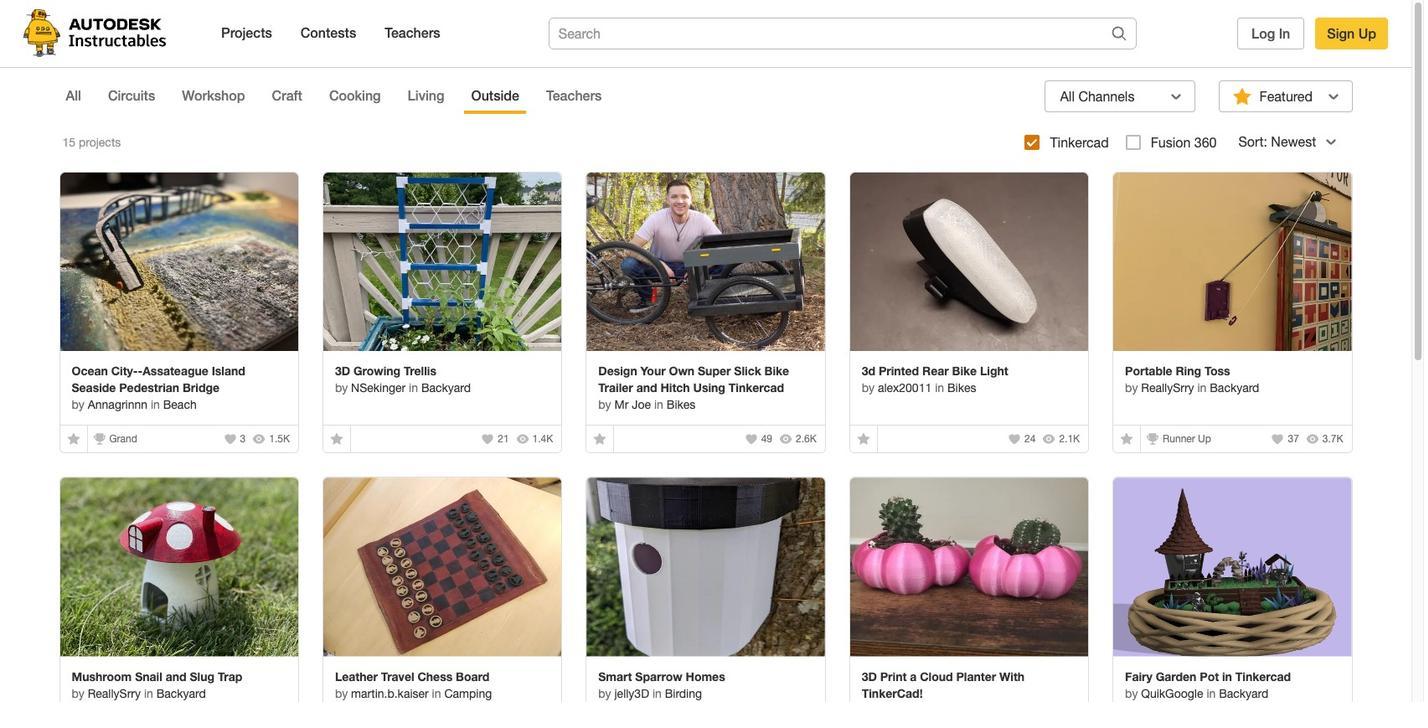 Task type: vqa. For each thing, say whether or not it's contained in the screenshot.


Task type: describe. For each thing, give the bounding box(es) containing it.
runner
[[1163, 433, 1196, 445]]

rear
[[923, 364, 949, 378]]

craft
[[272, 87, 302, 103]]

featured image for ocean city--assateague island seaside pedestrian bridge
[[67, 433, 80, 446]]

reallysrry link for portable
[[1142, 382, 1195, 395]]

portable ring toss link
[[1125, 363, 1340, 380]]

15 project s
[[62, 136, 121, 149]]

1.5k
[[269, 433, 290, 445]]

0 vertical spatial tinkercad
[[1050, 135, 1109, 150]]

by inside mushroom snail and slug trap by reallysrry in backyard
[[72, 687, 84, 700]]

Fusion 360 checkbox
[[1126, 135, 1141, 150]]

city-
[[111, 364, 138, 378]]

garden
[[1156, 669, 1197, 683]]

featured image for 3d growing trellis
[[330, 433, 343, 446]]

in inside 3d printed rear bike light by alex20011 in bikes
[[935, 382, 944, 395]]

2.1k
[[1060, 433, 1080, 445]]

outside
[[471, 87, 520, 103]]

nsekinger link
[[351, 382, 406, 395]]

contests link
[[292, 18, 365, 49]]

21
[[498, 433, 509, 445]]

mushroom
[[72, 669, 132, 683]]

in inside mushroom snail and slug trap by reallysrry in backyard
[[144, 687, 153, 700]]

featured
[[1260, 89, 1313, 104]]

homes
[[686, 669, 725, 683]]

reallysrry inside mushroom snail and slug trap by reallysrry in backyard
[[88, 687, 141, 700]]

smart sparrow homes link
[[599, 668, 813, 685]]

assateague
[[143, 364, 209, 378]]

toss
[[1205, 364, 1231, 378]]

15
[[62, 136, 75, 149]]

log in
[[1252, 25, 1291, 41]]

featured image for portable ring toss
[[1120, 433, 1134, 446]]

birding
[[665, 687, 702, 700]]

fusion 360
[[1151, 135, 1217, 150]]

mr
[[615, 398, 629, 412]]

design
[[599, 364, 637, 378]]

beach link
[[163, 398, 197, 412]]

cloud
[[920, 669, 953, 683]]

by inside the portable ring toss by reallysrry in backyard
[[1125, 382, 1138, 395]]

jelly3d link
[[615, 687, 649, 700]]

bikes inside 3d printed rear bike light by alex20011 in bikes
[[948, 382, 977, 395]]

fusion
[[1151, 135, 1191, 150]]

featured image for design your own super slick bike trailer and hitch using tinkercad
[[594, 433, 607, 446]]

3d growing trellis link
[[335, 363, 550, 380]]

backyard link for toss
[[1210, 382, 1260, 395]]

37
[[1288, 433, 1300, 445]]

backyard inside mushroom snail and slug trap by reallysrry in backyard
[[156, 687, 206, 700]]

teachers link
[[376, 18, 449, 49]]

bike inside design your own super slick bike trailer and hitch using tinkercad by mr joe in bikes
[[765, 364, 790, 378]]

martin.b.kaiser link
[[351, 687, 429, 700]]

portable ring toss by reallysrry in backyard
[[1125, 364, 1260, 395]]

3d
[[862, 364, 876, 378]]

pedestrian
[[119, 381, 179, 395]]

mr joe link
[[615, 398, 651, 412]]

in down pot
[[1207, 687, 1216, 700]]

print
[[880, 669, 907, 683]]

sparrow
[[635, 669, 683, 683]]

by inside design your own super slick bike trailer and hitch using tinkercad by mr joe in bikes
[[599, 398, 611, 412]]

board
[[456, 669, 490, 683]]

in right pot
[[1223, 669, 1233, 683]]

camping link
[[444, 687, 492, 700]]

travel
[[381, 669, 414, 683]]

in inside design your own super slick bike trailer and hitch using tinkercad by mr joe in bikes
[[654, 398, 664, 412]]

log in link
[[1238, 18, 1305, 49]]

up for runner up
[[1198, 433, 1212, 445]]

annagrinnn
[[88, 398, 148, 412]]

beach
[[163, 398, 197, 412]]

growing
[[354, 364, 401, 378]]

49
[[761, 433, 773, 445]]

backyard inside 3d growing trellis by nsekinger in backyard
[[421, 382, 471, 395]]

0 vertical spatial teachers
[[385, 24, 440, 40]]

living
[[408, 87, 445, 103]]

projects link
[[213, 18, 281, 49]]

annagrinnn link
[[88, 398, 148, 412]]

mushroom snail and slug trap by reallysrry in backyard
[[72, 669, 242, 700]]

-
[[138, 364, 143, 378]]

ocean
[[72, 364, 108, 378]]

backyard inside the portable ring toss by reallysrry in backyard
[[1210, 382, 1260, 395]]

in inside 3d growing trellis by nsekinger in backyard
[[409, 382, 418, 395]]

s
[[115, 136, 121, 149]]

slug
[[190, 669, 215, 683]]

project
[[79, 136, 115, 149]]

featured image
[[857, 433, 870, 446]]

in inside smart sparrow homes by jelly3d in birding
[[653, 687, 662, 700]]

camping
[[444, 687, 492, 700]]

tinkercad inside fairy garden pot in tinkercad by quikgoogle in backyard
[[1236, 669, 1291, 683]]

seaside
[[72, 381, 116, 395]]

trap
[[218, 669, 242, 683]]

pot
[[1200, 669, 1219, 683]]

bikes link for bikes
[[948, 382, 977, 395]]

in inside 'ocean city--assateague island seaside pedestrian bridge by annagrinnn in beach'
[[151, 398, 160, 412]]

martin.b.kaiser
[[351, 687, 429, 700]]



Task type: locate. For each thing, give the bounding box(es) containing it.
in inside leather travel chess board by martin.b.kaiser in camping
[[432, 687, 441, 700]]

backyard inside fairy garden pot in tinkercad by quikgoogle in backyard
[[1219, 687, 1269, 700]]

1 vertical spatial 3d
[[862, 669, 877, 683]]

bike inside 3d printed rear bike light by alex20011 in bikes
[[952, 364, 977, 378]]

bikes link
[[948, 382, 977, 395], [667, 398, 696, 412]]

sign up
[[1328, 25, 1377, 41]]

by down smart
[[599, 687, 611, 700]]

design your own super slick bike trailer and hitch using tinkercad link
[[599, 363, 813, 397]]

reallysrry link
[[1142, 382, 1195, 395], [88, 687, 141, 700]]

1 horizontal spatial bikes link
[[948, 382, 977, 395]]

all left "channels"
[[1060, 89, 1075, 104]]

bridge
[[183, 381, 220, 395]]

Search search field
[[554, 22, 1077, 45]]

in right "joe"
[[654, 398, 664, 412]]

1 horizontal spatial reallysrry
[[1142, 382, 1195, 395]]

Tinkercad checkbox
[[1025, 135, 1040, 150]]

mushroom snail and slug trap link
[[72, 668, 286, 685]]

in down chess
[[432, 687, 441, 700]]

by inside 3d printed rear bike light by alex20011 in bikes
[[862, 382, 875, 395]]

1 horizontal spatial bike
[[952, 364, 977, 378]]

tinkercad inside design your own super slick bike trailer and hitch using tinkercad by mr joe in bikes
[[729, 381, 784, 395]]

leather
[[335, 669, 378, 683]]

0 horizontal spatial bike
[[765, 364, 790, 378]]

bike right rear
[[952, 364, 977, 378]]

up right sign
[[1359, 25, 1377, 41]]

and
[[637, 381, 657, 395], [166, 669, 187, 683]]

fairy garden pot in tinkercad by quikgoogle in backyard
[[1125, 669, 1291, 700]]

1 horizontal spatial bikes
[[948, 382, 977, 395]]

all for all channels
[[1060, 89, 1075, 104]]

in down ring
[[1198, 382, 1207, 395]]

by down mushroom
[[72, 687, 84, 700]]

2 horizontal spatial tinkercad
[[1236, 669, 1291, 683]]

chess
[[418, 669, 453, 683]]

1 vertical spatial teachers
[[546, 87, 602, 103]]

island
[[212, 364, 245, 378]]

0 vertical spatial bikes link
[[948, 382, 977, 395]]

1 horizontal spatial and
[[637, 381, 657, 395]]

by down portable
[[1125, 382, 1138, 395]]

0 vertical spatial bikes
[[948, 382, 977, 395]]

joe
[[632, 398, 651, 412]]

in down trellis
[[409, 382, 418, 395]]

with
[[1000, 669, 1025, 683]]

bikes link for hitch
[[667, 398, 696, 412]]

backyard link down the portable ring toss link
[[1210, 382, 1260, 395]]

reallysrry link down portable
[[1142, 382, 1195, 395]]

1 vertical spatial tinkercad
[[729, 381, 784, 395]]

1 vertical spatial reallysrry link
[[88, 687, 141, 700]]

log
[[1252, 25, 1276, 41]]

quikgoogle
[[1142, 687, 1204, 700]]

sign up link
[[1316, 18, 1388, 49]]

0 vertical spatial 3d
[[335, 364, 350, 378]]

slick
[[734, 364, 761, 378]]

birding link
[[665, 687, 702, 700]]

ocean city--assateague island seaside pedestrian bridge link
[[72, 363, 286, 397]]

bikes down "hitch"
[[667, 398, 696, 412]]

3d print a cloud planter with tinkercad!
[[862, 669, 1025, 700]]

teachers right outside
[[546, 87, 602, 103]]

ring
[[1176, 364, 1202, 378]]

1 vertical spatial bikes
[[667, 398, 696, 412]]

reallysrry
[[1142, 382, 1195, 395], [88, 687, 141, 700]]

bike right slick in the right of the page
[[765, 364, 790, 378]]

and left slug
[[166, 669, 187, 683]]

backyard down 3d growing trellis link
[[421, 382, 471, 395]]

tinkercad right the tinkercad option
[[1050, 135, 1109, 150]]

3d print a cloud planter with tinkercad! link
[[862, 668, 1077, 702]]

reallysrry down mushroom
[[88, 687, 141, 700]]

by inside leather travel chess board by martin.b.kaiser in camping
[[335, 687, 348, 700]]

channels
[[1079, 89, 1135, 104]]

reallysrry link down mushroom
[[88, 687, 141, 700]]

0 vertical spatial and
[[637, 381, 657, 395]]

tinkercad right pot
[[1236, 669, 1291, 683]]

by inside fairy garden pot in tinkercad by quikgoogle in backyard
[[1125, 687, 1138, 700]]

leather travel chess board link
[[335, 668, 550, 685]]

fairy
[[1125, 669, 1153, 683]]

in down pedestrian
[[151, 398, 160, 412]]

0 horizontal spatial and
[[166, 669, 187, 683]]

backyard link for trellis
[[421, 382, 471, 395]]

in inside the portable ring toss by reallysrry in backyard
[[1198, 382, 1207, 395]]

circuits
[[108, 87, 155, 103]]

backyard down mushroom snail and slug trap link
[[156, 687, 206, 700]]

up for sign up
[[1359, 25, 1377, 41]]

bikes inside design your own super slick bike trailer and hitch using tinkercad by mr joe in bikes
[[667, 398, 696, 412]]

0 horizontal spatial up
[[1198, 433, 1212, 445]]

planter
[[957, 669, 996, 683]]

1 featured image from the left
[[67, 433, 80, 446]]

0 horizontal spatial reallysrry
[[88, 687, 141, 700]]

in down snail
[[144, 687, 153, 700]]

by inside 3d growing trellis by nsekinger in backyard
[[335, 382, 348, 395]]

0 vertical spatial reallysrry
[[1142, 382, 1195, 395]]

backyard down the portable ring toss link
[[1210, 382, 1260, 395]]

leather travel chess board by martin.b.kaiser in camping
[[335, 669, 492, 700]]

3d left the growing
[[335, 364, 350, 378]]

3d for 3d print a cloud planter with tinkercad!
[[862, 669, 877, 683]]

3d inside the 3d print a cloud planter with tinkercad!
[[862, 669, 877, 683]]

all
[[66, 87, 81, 103], [1060, 89, 1075, 104]]

up right runner
[[1198, 433, 1212, 445]]

own
[[669, 364, 695, 378]]

featured image
[[67, 433, 80, 446], [330, 433, 343, 446], [594, 433, 607, 446], [1120, 433, 1134, 446]]

1 horizontal spatial tinkercad
[[1050, 135, 1109, 150]]

backyard link for and
[[156, 687, 206, 700]]

bikes link down the 3d printed rear bike light link
[[948, 382, 977, 395]]

contests
[[301, 24, 356, 40]]

1 vertical spatial and
[[166, 669, 187, 683]]

backyard down fairy garden pot in tinkercad link
[[1219, 687, 1269, 700]]

backyard link down fairy garden pot in tinkercad link
[[1219, 687, 1269, 700]]

3d left print
[[862, 669, 877, 683]]

trailer
[[599, 381, 633, 395]]

featured image left runner
[[1120, 433, 1134, 446]]

1 horizontal spatial up
[[1359, 25, 1377, 41]]

in
[[1279, 25, 1291, 41]]

4 featured image from the left
[[1120, 433, 1134, 446]]

24
[[1025, 433, 1036, 445]]

0 vertical spatial reallysrry link
[[1142, 382, 1195, 395]]

bikes
[[948, 382, 977, 395], [667, 398, 696, 412]]

all up the 15 on the left of page
[[66, 87, 81, 103]]

light
[[980, 364, 1009, 378]]

backyard link down 3d growing trellis link
[[421, 382, 471, 395]]

3
[[240, 433, 246, 445]]

runner up
[[1163, 433, 1212, 445]]

2 bike from the left
[[952, 364, 977, 378]]

featured image right 1.5k
[[330, 433, 343, 446]]

backyard
[[421, 382, 471, 395], [1210, 382, 1260, 395], [156, 687, 206, 700], [1219, 687, 1269, 700]]

3d for 3d growing trellis by nsekinger in backyard
[[335, 364, 350, 378]]

design your own super slick bike trailer and hitch using tinkercad by mr joe in bikes
[[599, 364, 790, 412]]

printed
[[879, 364, 919, 378]]

bike
[[765, 364, 790, 378], [952, 364, 977, 378]]

and inside design your own super slick bike trailer and hitch using tinkercad by mr joe in bikes
[[637, 381, 657, 395]]

1 horizontal spatial 3d
[[862, 669, 877, 683]]

0 horizontal spatial teachers
[[385, 24, 440, 40]]

ocean city--assateague island seaside pedestrian bridge by annagrinnn in beach
[[72, 364, 245, 412]]

and down the your
[[637, 381, 657, 395]]

and inside mushroom snail and slug trap by reallysrry in backyard
[[166, 669, 187, 683]]

0 vertical spatial up
[[1359, 25, 1377, 41]]

3d growing trellis by nsekinger in backyard
[[335, 364, 471, 395]]

all channels
[[1060, 89, 1135, 104]]

a
[[910, 669, 917, 683]]

in down "sparrow"
[[653, 687, 662, 700]]

grand
[[109, 433, 137, 445]]

teachers
[[385, 24, 440, 40], [546, 87, 602, 103]]

2 vertical spatial tinkercad
[[1236, 669, 1291, 683]]

up inside sign up link
[[1359, 25, 1377, 41]]

featured image down "trailer" at the left bottom of the page
[[594, 433, 607, 446]]

bikes link down "hitch"
[[667, 398, 696, 412]]

by inside smart sparrow homes by jelly3d in birding
[[599, 687, 611, 700]]

tinkercad!
[[862, 686, 923, 700]]

alex20011 link
[[878, 382, 932, 395]]

2.6k
[[796, 433, 817, 445]]

2 featured image from the left
[[330, 433, 343, 446]]

backyard link for pot
[[1219, 687, 1269, 700]]

1 horizontal spatial all
[[1060, 89, 1075, 104]]

by inside 'ocean city--assateague island seaside pedestrian bridge by annagrinnn in beach'
[[72, 398, 84, 412]]

by down the seaside at the bottom left
[[72, 398, 84, 412]]

0 horizontal spatial 3d
[[335, 364, 350, 378]]

0 horizontal spatial tinkercad
[[729, 381, 784, 395]]

3 featured image from the left
[[594, 433, 607, 446]]

1 horizontal spatial teachers
[[546, 87, 602, 103]]

sign
[[1328, 25, 1355, 41]]

tinkercad down slick in the right of the page
[[729, 381, 784, 395]]

3d printed rear bike light by alex20011 in bikes
[[862, 364, 1009, 395]]

backyard link down mushroom snail and slug trap link
[[156, 687, 206, 700]]

tinkercad
[[1050, 135, 1109, 150], [729, 381, 784, 395], [1236, 669, 1291, 683]]

in
[[409, 382, 418, 395], [935, 382, 944, 395], [1198, 382, 1207, 395], [151, 398, 160, 412], [654, 398, 664, 412], [1223, 669, 1233, 683], [144, 687, 153, 700], [432, 687, 441, 700], [653, 687, 662, 700], [1207, 687, 1216, 700]]

0 horizontal spatial bikes
[[667, 398, 696, 412]]

smart sparrow homes by jelly3d in birding
[[599, 669, 725, 700]]

teachers up living
[[385, 24, 440, 40]]

1 bike from the left
[[765, 364, 790, 378]]

workshop
[[182, 87, 245, 103]]

bikes down the 3d printed rear bike light link
[[948, 382, 977, 395]]

hitch
[[661, 381, 690, 395]]

reallysrry inside the portable ring toss by reallysrry in backyard
[[1142, 382, 1195, 395]]

by down 3d at the right bottom
[[862, 382, 875, 395]]

1 horizontal spatial reallysrry link
[[1142, 382, 1195, 395]]

by left mr
[[599, 398, 611, 412]]

by down fairy
[[1125, 687, 1138, 700]]

by down 'leather'
[[335, 687, 348, 700]]

in down rear
[[935, 382, 944, 395]]

0 horizontal spatial reallysrry link
[[88, 687, 141, 700]]

1 vertical spatial reallysrry
[[88, 687, 141, 700]]

newest
[[1271, 134, 1317, 149]]

jelly3d
[[615, 687, 649, 700]]

nsekinger
[[351, 382, 406, 395]]

reallysrry link for mushroom
[[88, 687, 141, 700]]

1 vertical spatial bikes link
[[667, 398, 696, 412]]

featured image left grand in the left of the page
[[67, 433, 80, 446]]

0 horizontal spatial all
[[66, 87, 81, 103]]

backyard link
[[421, 382, 471, 395], [1210, 382, 1260, 395], [156, 687, 206, 700], [1219, 687, 1269, 700]]

fairy garden pot in tinkercad link
[[1125, 668, 1340, 685]]

smart
[[599, 669, 632, 683]]

by left nsekinger link
[[335, 382, 348, 395]]

1 vertical spatial up
[[1198, 433, 1212, 445]]

0 horizontal spatial bikes link
[[667, 398, 696, 412]]

reallysrry down portable
[[1142, 382, 1195, 395]]

trellis
[[404, 364, 437, 378]]

cooking
[[329, 87, 381, 103]]

3d inside 3d growing trellis by nsekinger in backyard
[[335, 364, 350, 378]]

all for all
[[66, 87, 81, 103]]

your
[[641, 364, 666, 378]]

3d printed rear bike light link
[[862, 363, 1077, 380]]

quikgoogle link
[[1142, 687, 1204, 700]]

snail
[[135, 669, 162, 683]]



